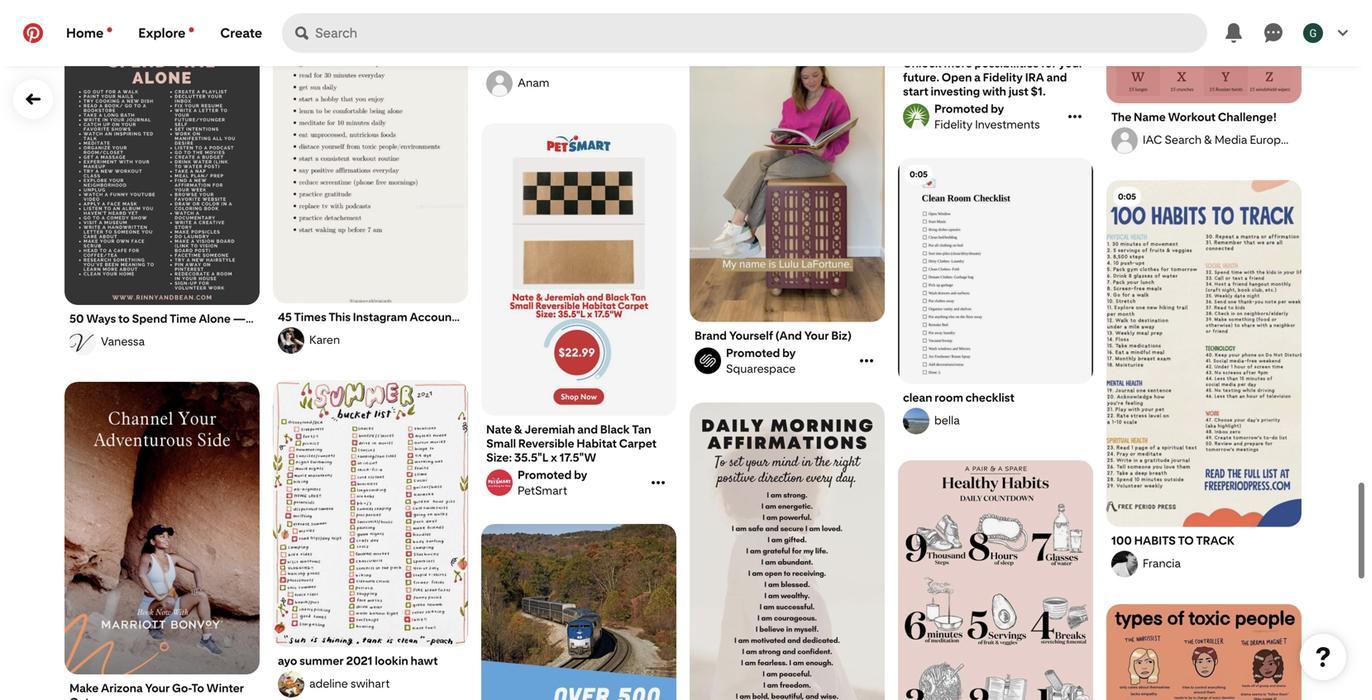 Task type: describe. For each thing, give the bounding box(es) containing it.
nate
[[486, 423, 512, 437]]

clean room checklist
[[903, 391, 1015, 405]]

room
[[935, 391, 964, 405]]

go-
[[172, 682, 191, 696]]

100
[[1112, 534, 1132, 548]]

notifications image
[[189, 27, 194, 32]]

explore
[[138, 25, 186, 41]]

ayo
[[278, 654, 297, 668]]

squarespace
[[726, 362, 796, 376]]

francia link
[[1109, 552, 1300, 578]]

the name workout challenge! link
[[1112, 110, 1297, 124]]

notifications image
[[107, 27, 112, 32]]

create link
[[207, 13, 276, 53]]

black
[[600, 423, 630, 437]]

carpet
[[619, 437, 657, 451]]

create
[[220, 25, 262, 41]]

tan
[[632, 423, 652, 437]]

$1.
[[1031, 84, 1046, 98]]

greg robinson image
[[1304, 23, 1324, 43]]

anam
[[518, 76, 550, 90]]

and inside nate & jeremiah and black tan small reversible habitat carpet size: 35.5"l x 17.5"w
[[578, 423, 598, 437]]

brand yourself (and your biz)
[[695, 329, 852, 343]]

possibilities
[[975, 56, 1039, 70]]

and inside unlock more possibilities for your future. open a fidelity ira and start investing with just $1.
[[1047, 70, 1067, 84]]

make
[[69, 682, 99, 696]]

this contains an image of: clean room checklist image
[[898, 158, 1094, 384]]

unlock more possibilities for your future with a fidelity retail ira. every small investment today helps create a new potential reality for tomorrow. open an ira and start investing with as little as $1. there are no fees or minimums to open an account. and if you have questions, our 24/7 support service is always ready to help. image
[[898, 0, 1094, 38]]

nate & jeremiah and black tan small reversible habitat carpet size: 35.5"l x 17.5"w
[[486, 423, 657, 465]]

this contains an image of: 45 times this instagram account tastefully called out corporate greed (new pics) image
[[273, 0, 468, 304]]

ira
[[1025, 70, 1045, 84]]

your
[[1059, 56, 1084, 70]]

adeline
[[309, 677, 348, 691]]

unlock more possibilities for your future. open a fidelity ira and start investing with just $1.
[[903, 56, 1084, 98]]

2021
[[346, 654, 373, 668]]

workout
[[1168, 110, 1216, 124]]

petsmart link
[[484, 468, 648, 498]]

more
[[944, 56, 973, 70]]

17.5"w
[[560, 451, 597, 465]]

lookin
[[375, 654, 408, 668]]

name
[[1134, 110, 1166, 124]]

0 vertical spatial your
[[805, 329, 829, 343]]

fidelity investments
[[935, 117, 1040, 132]]

this contains an image of: relationship advice quotes toxic relationships friendship goals image
[[1107, 605, 1302, 701]]

to
[[1178, 534, 1194, 548]]

did you know amtrak services over 500 destinations across the u.s.? it's true! with so many places to see and explore, there's bound to be a station near you. plus, with spacious seating and plenty of legroom, you can get to your destination in comfort and with ease. check it out today and book your next adventure on amtrak. image
[[481, 524, 677, 701]]

with
[[983, 84, 1007, 98]]

vanessa link
[[67, 329, 257, 356]]

investing
[[931, 84, 980, 98]]

this contains an image of: 50 ways to spend time alone — and then we flow image
[[65, 30, 260, 306]]

francia
[[1143, 557, 1181, 571]]

(and
[[776, 329, 802, 343]]

bella link
[[901, 408, 1091, 435]]

ayo summer 2021 lookin hawt
[[278, 654, 438, 668]]

petsmart
[[518, 484, 567, 498]]

investments
[[975, 117, 1040, 132]]

Search text field
[[315, 13, 1208, 53]]

this contains an image of: ayo summer 2021 lookin hawt image
[[273, 381, 468, 648]]

hawt
[[411, 654, 438, 668]]

nate & jeremiah and black tan small reversible habitat carpet size: 35.5"l x 17.5"w link
[[486, 423, 672, 465]]

vanessa
[[101, 335, 145, 349]]



Task type: vqa. For each thing, say whether or not it's contained in the screenshot.
bella
yes



Task type: locate. For each thing, give the bounding box(es) containing it.
and right ira
[[1047, 70, 1067, 84]]

brand yourself (and your biz) link
[[695, 329, 880, 343]]

make arizona your go-to winter getaway link
[[69, 682, 255, 701]]

fidelity
[[983, 70, 1023, 84], [935, 117, 973, 132]]

the name workout challenge!
[[1112, 110, 1277, 124]]

size:
[[486, 451, 512, 465]]

bella
[[935, 413, 960, 428]]

swihart
[[351, 677, 390, 691]]

just
[[1009, 84, 1029, 98]]

anam link
[[484, 70, 674, 97]]

0 horizontal spatial fidelity
[[935, 117, 973, 132]]

open
[[942, 70, 972, 84]]

getaway
[[69, 696, 118, 701]]

your
[[805, 329, 829, 343], [145, 682, 170, 696]]

fidelity inside fidelity investments link
[[935, 117, 973, 132]]

this contains an image of: daily morning affirmations routine that will transform your life - women's meditation network image
[[690, 403, 885, 701]]

fidelity investments link
[[901, 102, 1065, 132]]

1 vertical spatial and
[[578, 423, 598, 437]]

unlock
[[903, 56, 942, 70]]

100 habits to track link
[[1112, 534, 1297, 548]]

1 horizontal spatial your
[[805, 329, 829, 343]]

habitat
[[577, 437, 617, 451]]

0 horizontal spatial and
[[578, 423, 598, 437]]

ayo summer 2021 lookin hawt link
[[278, 654, 463, 668]]

1 vertical spatial your
[[145, 682, 170, 696]]

adeline swihart link
[[275, 672, 466, 698]]

habits
[[1135, 534, 1176, 548]]

jeremiah
[[525, 423, 575, 437]]

karen
[[309, 333, 340, 347]]

unlock more possibilities for your future. open a fidelity ira and start investing with just $1. link
[[903, 56, 1089, 98]]

future.
[[903, 70, 940, 84]]

to
[[191, 682, 204, 696]]

clean
[[903, 391, 933, 405]]

karen link
[[275, 328, 466, 354]]

0 horizontal spatial your
[[145, 682, 170, 696]]

1 vertical spatial fidelity
[[935, 117, 973, 132]]

35.5"l
[[514, 451, 549, 465]]

clean room checklist link
[[903, 391, 1089, 405]]

this contains an image of: juju sprinkles - sprinkles of happiness image
[[898, 461, 1094, 701]]

summer
[[300, 654, 344, 668]]

checklist
[[966, 391, 1015, 405]]

this contains an image of: the name workout challenge! image
[[1107, 0, 1302, 103]]

explore link
[[125, 13, 207, 53]]

home link
[[53, 13, 125, 53]]

brand
[[695, 329, 727, 343]]

for
[[1041, 56, 1057, 70]]

this contains an image of: 50 funny unfiltered posts of what women are really thinking from "moms behaving badly" (new pics) image
[[481, 0, 677, 46]]

search icon image
[[295, 26, 309, 40]]

squarespace link
[[692, 346, 856, 376]]

yourself
[[729, 329, 774, 343]]

1 horizontal spatial and
[[1047, 70, 1067, 84]]

fidelity inside unlock more possibilities for your future. open a fidelity ira and start investing with just $1.
[[983, 70, 1023, 84]]

start
[[903, 84, 929, 98]]

this contains an image of: 100 habits to track image
[[1107, 180, 1302, 528]]

challenge!
[[1218, 110, 1277, 124]]

&
[[515, 423, 523, 437]]

home
[[66, 25, 104, 41]]

and left black
[[578, 423, 598, 437]]

0 vertical spatial fidelity
[[983, 70, 1023, 84]]

this nate & jeremiah black & tan small reversible habitat carpet fits most 40-gallon terrariums and is reversible; allowing you to choose between a solid or checked print. at nate & jeremiah, our job as designers is to help everyone live better in their home, including your pets. we created a design-forward collection that combines the needs of your pets with a pet parent's desire to have well-made, thoughtfully designed pieces that will elevate any space. only at petsmart. features: soft, abso… image
[[481, 123, 677, 416]]

a
[[975, 70, 981, 84]]

track
[[1197, 534, 1235, 548]]

and
[[1047, 70, 1067, 84], [578, 423, 598, 437]]

1 horizontal spatial fidelity
[[983, 70, 1023, 84]]

0 vertical spatial and
[[1047, 70, 1067, 84]]

small
[[486, 437, 516, 451]]

your inside make arizona your go-to winter getaway
[[145, 682, 170, 696]]

arizona
[[101, 682, 143, 696]]

adeline swihart
[[309, 677, 390, 691]]

biz)
[[832, 329, 852, 343]]

reversible
[[519, 437, 575, 451]]

make arizona your go-to winter getaway
[[69, 682, 244, 701]]

x
[[551, 451, 557, 465]]

your left biz)
[[805, 329, 829, 343]]

winter
[[207, 682, 244, 696]]

ignite your passion for adventure and experience all of arizona's unique activities. from hiking through the desert to spending the night stargazing, make the most of your winter escape. book your stay at over 30 hotel brands. image
[[65, 382, 260, 675]]

your left go-
[[145, 682, 170, 696]]

100 habits to track
[[1112, 534, 1235, 548]]

the
[[1112, 110, 1132, 124]]



